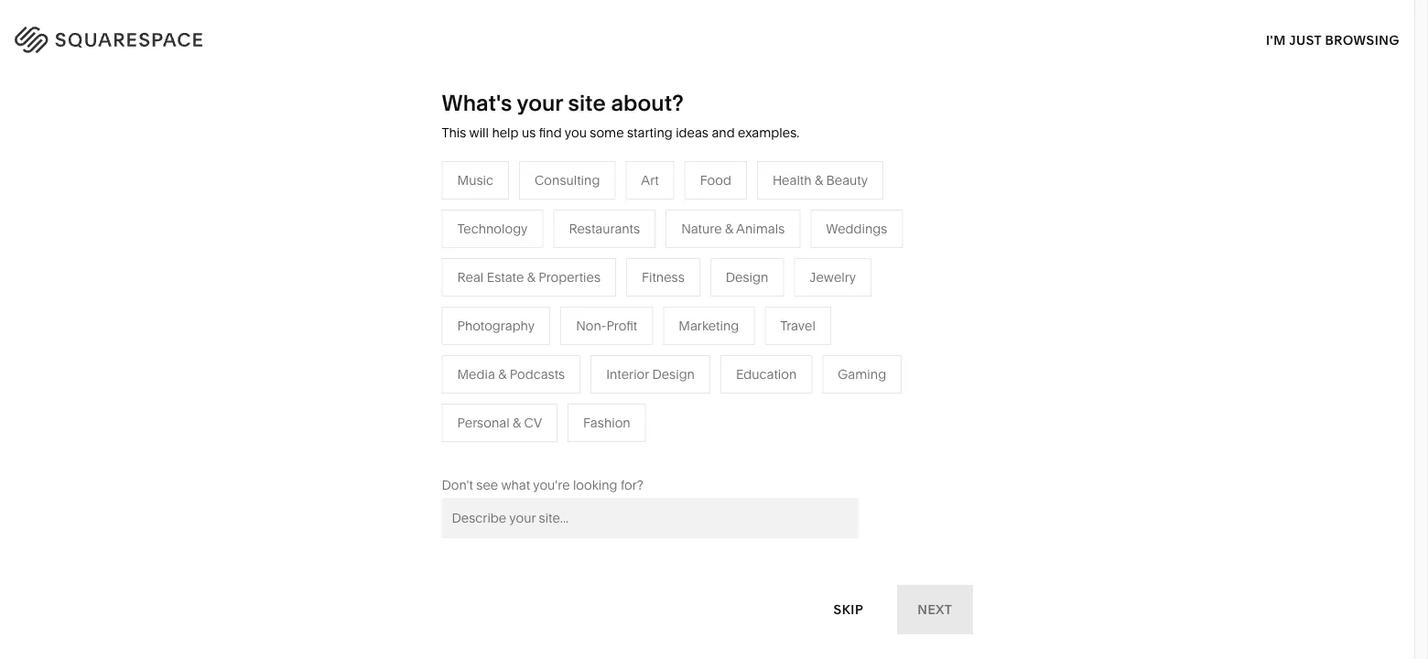 Task type: describe. For each thing, give the bounding box(es) containing it.
restaurants link
[[650, 282, 739, 298]]

Design radio
[[710, 258, 784, 296]]

1 vertical spatial estate
[[679, 392, 716, 408]]

weddings inside 'option'
[[826, 221, 888, 236]]

and
[[712, 125, 735, 141]]

site
[[568, 89, 606, 116]]

don't see what you're looking for?
[[442, 477, 644, 493]]

jewelry
[[810, 269, 856, 285]]

local business
[[456, 310, 546, 325]]

0 vertical spatial podcasts
[[702, 310, 757, 325]]

podcasts inside radio
[[510, 367, 565, 382]]

looking
[[573, 477, 618, 493]]

community & non-profits link
[[456, 337, 627, 353]]

personal & cv
[[457, 415, 542, 431]]

1 horizontal spatial media & podcasts
[[650, 310, 757, 325]]

Interior Design radio
[[591, 355, 710, 394]]

any
[[189, 99, 266, 156]]

0 horizontal spatial food
[[456, 365, 488, 380]]

home & decor
[[843, 255, 931, 270]]

health & beauty
[[773, 172, 868, 188]]

Art radio
[[626, 161, 675, 199]]

events link
[[650, 337, 708, 353]]

what's your site about? this will help us find you some starting ideas and examples.
[[442, 89, 800, 141]]

gaming
[[838, 367, 886, 382]]

fashion inside option
[[583, 415, 631, 431]]

health
[[773, 172, 812, 188]]

music
[[457, 172, 493, 188]]

profit
[[606, 318, 638, 334]]

pazari image
[[965, 626, 1357, 659]]

real estate & properties link
[[650, 392, 811, 408]]

see
[[476, 477, 498, 493]]

consulting
[[535, 172, 600, 188]]

travel link
[[650, 255, 703, 270]]

home & decor link
[[843, 255, 950, 270]]

0 vertical spatial fashion
[[456, 255, 504, 270]]

your
[[517, 89, 563, 116]]

Personal & CV radio
[[442, 404, 558, 442]]

1 horizontal spatial real
[[650, 392, 676, 408]]

make any template yours with ease.
[[57, 99, 484, 202]]

profits
[[572, 337, 609, 353]]

marketing
[[679, 318, 739, 334]]

nature & animals link
[[843, 282, 965, 298]]

education
[[736, 367, 797, 382]]

Restaurants radio
[[553, 209, 656, 248]]

Gaming radio
[[822, 355, 902, 394]]

i'm just browsing
[[1266, 32, 1400, 48]]

business
[[492, 310, 546, 325]]

non- inside radio
[[576, 318, 606, 334]]

Media & Podcasts radio
[[442, 355, 581, 394]]

us
[[522, 125, 536, 141]]

Non-Profit radio
[[560, 307, 653, 345]]

for?
[[621, 477, 644, 493]]

next
[[918, 602, 953, 618]]

0 vertical spatial travel
[[650, 255, 685, 270]]

weddings link
[[650, 365, 729, 380]]

Fashion radio
[[568, 404, 646, 442]]

professional
[[456, 282, 530, 298]]

Food radio
[[685, 161, 747, 199]]

squarespace logo link
[[37, 23, 308, 50]]

1 horizontal spatial animals
[[898, 282, 946, 298]]

help
[[492, 125, 519, 141]]

media & podcasts link
[[650, 310, 776, 325]]

skip button
[[814, 585, 884, 635]]

local business link
[[456, 310, 564, 325]]

browsing
[[1325, 32, 1400, 48]]

photography
[[457, 318, 535, 334]]

Marketing radio
[[663, 307, 755, 345]]

community
[[456, 337, 527, 353]]

some
[[590, 125, 624, 141]]

pazari element
[[965, 626, 1357, 659]]

this
[[442, 125, 466, 141]]

1 vertical spatial nature & animals
[[843, 282, 946, 298]]

non-profit
[[576, 318, 638, 334]]



Task type: vqa. For each thing, say whether or not it's contained in the screenshot.
Preview template on a mobile device icon at the top left of the page
no



Task type: locate. For each thing, give the bounding box(es) containing it.
media
[[650, 310, 687, 325], [457, 367, 495, 382]]

0 horizontal spatial weddings
[[650, 365, 711, 380]]

design inside 'radio'
[[726, 269, 769, 285]]

food link
[[456, 365, 506, 380]]

real down interior design
[[650, 392, 676, 408]]

personal
[[457, 415, 510, 431]]

1 horizontal spatial estate
[[679, 392, 716, 408]]

1 horizontal spatial real estate & properties
[[650, 392, 793, 408]]

0 vertical spatial media & podcasts
[[650, 310, 757, 325]]

1 vertical spatial animals
[[898, 282, 946, 298]]

1 horizontal spatial fashion
[[583, 415, 631, 431]]

1 vertical spatial design
[[652, 367, 695, 382]]

0 horizontal spatial properties
[[539, 269, 601, 285]]

1 vertical spatial media & podcasts
[[457, 367, 565, 382]]

1 vertical spatial real
[[650, 392, 676, 408]]

Real Estate & Properties radio
[[442, 258, 616, 296]]

Technology radio
[[442, 209, 543, 248]]

fashion down interior
[[583, 415, 631, 431]]

0 vertical spatial media
[[650, 310, 687, 325]]

1 vertical spatial nature
[[843, 282, 883, 298]]

0 vertical spatial food
[[700, 172, 731, 188]]

1 vertical spatial restaurants
[[650, 282, 721, 298]]

0 horizontal spatial animals
[[736, 221, 785, 236]]

weddings up home
[[826, 221, 888, 236]]

1 vertical spatial fashion
[[583, 415, 631, 431]]

1 horizontal spatial media
[[650, 310, 687, 325]]

0 horizontal spatial design
[[652, 367, 695, 382]]

media & podcasts up "entertainment" 'link'
[[457, 367, 565, 382]]

technology
[[457, 221, 528, 236]]

professional services
[[456, 282, 584, 298]]

food down and
[[700, 172, 731, 188]]

nature
[[681, 221, 722, 236], [843, 282, 883, 298]]

cv
[[524, 415, 542, 431]]

properties inside radio
[[539, 269, 601, 285]]

animals
[[736, 221, 785, 236], [898, 282, 946, 298]]

1 horizontal spatial nature
[[843, 282, 883, 298]]

estate inside radio
[[487, 269, 524, 285]]

fashion link
[[456, 255, 522, 270]]

0 horizontal spatial real estate & properties
[[457, 269, 601, 285]]

Jewelry radio
[[794, 258, 872, 296]]

1 vertical spatial real estate & properties
[[650, 392, 793, 408]]

1 horizontal spatial travel
[[780, 318, 816, 334]]

travel up restaurants link
[[650, 255, 685, 270]]

Health & Beauty radio
[[757, 161, 884, 199]]

1 horizontal spatial design
[[726, 269, 769, 285]]

squarespace logo image
[[37, 23, 224, 50]]

you
[[565, 125, 587, 141]]

media & podcasts down restaurants link
[[650, 310, 757, 325]]

0 vertical spatial restaurants
[[569, 221, 640, 236]]

media up events
[[650, 310, 687, 325]]

beauty
[[826, 172, 868, 188]]

Consulting radio
[[519, 161, 616, 199]]

nature inside 'nature & animals' option
[[681, 221, 722, 236]]

entertainment link
[[456, 392, 560, 408]]

Education radio
[[721, 355, 812, 394]]

0 horizontal spatial podcasts
[[510, 367, 565, 382]]

non- down business
[[541, 337, 572, 353]]

community & non-profits
[[456, 337, 609, 353]]

events
[[650, 337, 690, 353]]

0 horizontal spatial real
[[457, 269, 484, 285]]

i'm
[[1266, 32, 1286, 48]]

find
[[539, 125, 562, 141]]

weddings
[[826, 221, 888, 236], [650, 365, 711, 380]]

properties
[[539, 269, 601, 285], [731, 392, 793, 408]]

entertainment
[[456, 392, 541, 408]]

Travel radio
[[765, 307, 831, 345]]

1 vertical spatial non-
[[541, 337, 572, 353]]

services
[[533, 282, 584, 298]]

design down events
[[652, 367, 695, 382]]

don't
[[442, 477, 473, 493]]

1 vertical spatial properties
[[731, 392, 793, 408]]

0 horizontal spatial estate
[[487, 269, 524, 285]]

local
[[456, 310, 489, 325]]

travel up education radio
[[780, 318, 816, 334]]

1 vertical spatial travel
[[780, 318, 816, 334]]

i'm just browsing link
[[1266, 15, 1400, 65]]

0 vertical spatial estate
[[487, 269, 524, 285]]

fashion up professional
[[456, 255, 504, 270]]

0 vertical spatial real
[[457, 269, 484, 285]]

restaurants down 'travel' link
[[650, 282, 721, 298]]

real inside radio
[[457, 269, 484, 285]]

ease.
[[292, 145, 409, 202]]

1 horizontal spatial non-
[[576, 318, 606, 334]]

fitness
[[642, 269, 685, 285]]

starting
[[627, 125, 673, 141]]

art
[[641, 172, 659, 188]]

professional services link
[[456, 282, 603, 298]]

real estate & properties inside radio
[[457, 269, 601, 285]]

template
[[277, 99, 474, 156]]

restaurants down consulting radio at the top left of page
[[569, 221, 640, 236]]

1 horizontal spatial podcasts
[[702, 310, 757, 325]]

properties down education
[[731, 392, 793, 408]]

next button
[[897, 585, 973, 634]]

restaurants
[[569, 221, 640, 236], [650, 282, 721, 298]]

animals up design 'radio'
[[736, 221, 785, 236]]

0 vertical spatial animals
[[736, 221, 785, 236]]

1 horizontal spatial weddings
[[826, 221, 888, 236]]

podcasts
[[702, 310, 757, 325], [510, 367, 565, 382]]

&
[[815, 172, 823, 188], [725, 221, 733, 236], [883, 255, 891, 270], [527, 269, 535, 285], [886, 282, 895, 298], [690, 310, 699, 325], [530, 337, 538, 353], [498, 367, 507, 382], [719, 392, 728, 408], [513, 415, 521, 431]]

0 vertical spatial design
[[726, 269, 769, 285]]

weddings down events link
[[650, 365, 711, 380]]

real up local
[[457, 269, 484, 285]]

Photography radio
[[442, 307, 550, 345]]

nature & animals inside option
[[681, 221, 785, 236]]

will
[[469, 125, 489, 141]]

media inside radio
[[457, 367, 495, 382]]

lusaka element
[[512, 626, 903, 659]]

nature & animals down home & decor link
[[843, 282, 946, 298]]

Don't see what you're looking for? field
[[442, 498, 858, 538]]

skip
[[834, 602, 864, 618]]

0 horizontal spatial nature & animals
[[681, 221, 785, 236]]

0 vertical spatial real estate & properties
[[457, 269, 601, 285]]

fashion
[[456, 255, 504, 270], [583, 415, 631, 431]]

estate
[[487, 269, 524, 285], [679, 392, 716, 408]]

examples.
[[738, 125, 800, 141]]

travel inside option
[[780, 318, 816, 334]]

you're
[[533, 477, 570, 493]]

what's
[[442, 89, 512, 116]]

just
[[1289, 32, 1322, 48]]

non-
[[576, 318, 606, 334], [541, 337, 572, 353]]

about?
[[611, 89, 684, 116]]

media & podcasts
[[650, 310, 757, 325], [457, 367, 565, 382]]

restaurants inside radio
[[569, 221, 640, 236]]

1 horizontal spatial nature & animals
[[843, 282, 946, 298]]

podcasts down community & non-profits link
[[510, 367, 565, 382]]

Music radio
[[442, 161, 509, 199]]

nature down home
[[843, 282, 883, 298]]

with
[[189, 145, 282, 202]]

design down 'nature & animals' option
[[726, 269, 769, 285]]

interior
[[606, 367, 649, 382]]

Weddings radio
[[811, 209, 903, 248]]

nature up 'travel' link
[[681, 221, 722, 236]]

ideas
[[676, 125, 709, 141]]

decor
[[894, 255, 931, 270]]

1 horizontal spatial food
[[700, 172, 731, 188]]

0 vertical spatial weddings
[[826, 221, 888, 236]]

0 vertical spatial non-
[[576, 318, 606, 334]]

0 horizontal spatial media & podcasts
[[457, 367, 565, 382]]

animals down decor
[[898, 282, 946, 298]]

0 vertical spatial nature & animals
[[681, 221, 785, 236]]

interior design
[[606, 367, 695, 382]]

Nature & Animals radio
[[666, 209, 800, 248]]

Fitness radio
[[626, 258, 700, 296]]

podcasts down design 'radio'
[[702, 310, 757, 325]]

1 vertical spatial weddings
[[650, 365, 711, 380]]

0 horizontal spatial fashion
[[456, 255, 504, 270]]

0 horizontal spatial restaurants
[[569, 221, 640, 236]]

0 horizontal spatial non-
[[541, 337, 572, 353]]

1 vertical spatial media
[[457, 367, 495, 382]]

make
[[57, 99, 178, 156]]

0 horizontal spatial nature
[[681, 221, 722, 236]]

properties down restaurants radio
[[539, 269, 601, 285]]

1 vertical spatial food
[[456, 365, 488, 380]]

food inside food radio
[[700, 172, 731, 188]]

nature & animals
[[681, 221, 785, 236], [843, 282, 946, 298]]

1 horizontal spatial restaurants
[[650, 282, 721, 298]]

nature & animals up design 'radio'
[[681, 221, 785, 236]]

food
[[700, 172, 731, 188], [456, 365, 488, 380]]

1 vertical spatial podcasts
[[510, 367, 565, 382]]

design inside radio
[[652, 367, 695, 382]]

lusaka image
[[512, 626, 903, 659]]

1 horizontal spatial properties
[[731, 392, 793, 408]]

non- up profits
[[576, 318, 606, 334]]

food down community
[[456, 365, 488, 380]]

media down community
[[457, 367, 495, 382]]

yours
[[57, 145, 179, 202]]

animals inside option
[[736, 221, 785, 236]]

0 horizontal spatial travel
[[650, 255, 685, 270]]

0 vertical spatial nature
[[681, 221, 722, 236]]

what
[[501, 477, 530, 493]]

0 horizontal spatial media
[[457, 367, 495, 382]]

media & podcasts inside radio
[[457, 367, 565, 382]]

0 vertical spatial properties
[[539, 269, 601, 285]]

travel
[[650, 255, 685, 270], [780, 318, 816, 334]]

home
[[843, 255, 880, 270]]



